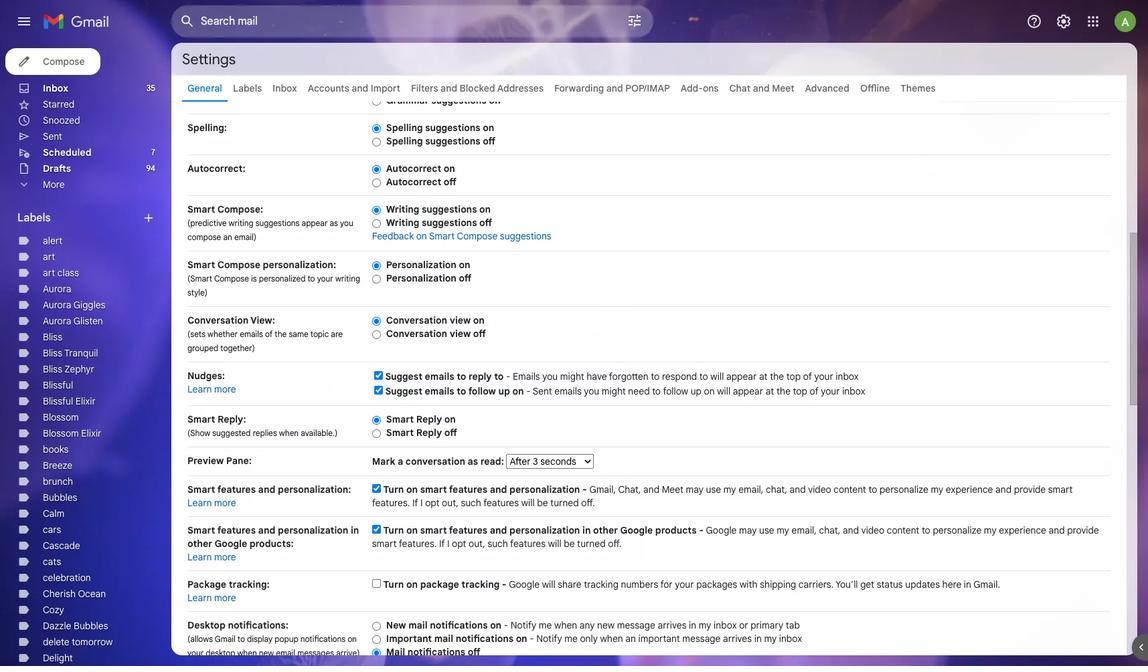 Task type: locate. For each thing, give the bounding box(es) containing it.
2 turn from the top
[[383, 525, 404, 537]]

if inside google may use my email, chat, and video content to personalize my experience and provide smart features. if i opt out, such features will be turned off.
[[439, 538, 445, 550]]

0 horizontal spatial message
[[617, 620, 655, 632]]

2 writing from the top
[[386, 217, 419, 229]]

spelling for spelling suggestions off
[[386, 135, 423, 147]]

0 horizontal spatial you
[[340, 218, 353, 228]]

7
[[151, 147, 155, 157]]

personalization up personalization off
[[386, 259, 456, 271]]

off. down gmail,
[[581, 497, 595, 509]]

0 horizontal spatial new
[[259, 649, 274, 659]]

0 vertical spatial writing
[[229, 218, 253, 228]]

google down gmail, chat, and meet may use my email, chat, and video content to personalize my experience and provide smart features. if i opt out, such features will be turned off.
[[706, 525, 737, 537]]

bliss for bliss link
[[43, 331, 62, 343]]

1 blissful from the top
[[43, 380, 73, 392]]

2 personalization from the top
[[386, 272, 456, 285]]

view for off
[[450, 328, 471, 340]]

personalization down personalization on
[[386, 272, 456, 285]]

bliss up bliss tranquil link
[[43, 331, 62, 343]]

1 horizontal spatial you
[[542, 371, 558, 383]]

1 vertical spatial bliss
[[43, 347, 62, 359]]

conversation down conversation view on
[[386, 328, 447, 340]]

0 vertical spatial new
[[597, 620, 615, 632]]

mail for new
[[408, 620, 428, 632]]

2 art from the top
[[43, 267, 55, 279]]

1 horizontal spatial out,
[[469, 538, 485, 550]]

personalization for turn on smart features and personalization -
[[509, 484, 580, 496]]

conversation up conversation view off
[[386, 315, 447, 327]]

inbox link up the starred link
[[43, 82, 68, 94]]

off for conversation view off
[[473, 328, 486, 340]]

2 blissful from the top
[[43, 396, 73, 408]]

smart for smart reply off
[[386, 427, 414, 439]]

2 blossom from the top
[[43, 428, 79, 440]]

reply up smart reply off
[[416, 414, 442, 426]]

1 vertical spatial blissful
[[43, 396, 73, 408]]

1 vertical spatial notify
[[536, 633, 562, 645]]

suggest emails to reply to - emails you might have forgotten to respond to will appear at the top of your inbox
[[385, 371, 859, 383]]

1 horizontal spatial might
[[602, 386, 626, 398]]

smart features and personalization in other google products: learn more
[[187, 525, 359, 564]]

when right replies
[[279, 428, 299, 438]]

1 tracking from the left
[[461, 579, 500, 591]]

you for emails
[[542, 371, 558, 383]]

shipping
[[760, 579, 796, 591]]

off for writing suggestions off
[[479, 217, 492, 229]]

notifications:
[[228, 620, 288, 632]]

aurora for 'aurora' link
[[43, 283, 71, 295]]

bliss for bliss zephyr
[[43, 363, 62, 376]]

1 vertical spatial of
[[803, 371, 812, 383]]

may
[[686, 484, 704, 496], [739, 525, 757, 537]]

2 aurora from the top
[[43, 299, 71, 311]]

learn down preview
[[187, 497, 212, 509]]

aurora for aurora glisten
[[43, 315, 71, 327]]

smart up the package
[[187, 525, 215, 537]]

nudges:
[[187, 370, 225, 382]]

personalize inside gmail, chat, and meet may use my email, chat, and video content to personalize my experience and provide smart features. if i opt out, such features will be turned off.
[[880, 484, 928, 496]]

advanced search options image
[[621, 7, 648, 34]]

bliss down bliss link
[[43, 347, 62, 359]]

mail up important
[[408, 620, 428, 632]]

1 vertical spatial aurora
[[43, 299, 71, 311]]

3 turn from the top
[[383, 579, 404, 591]]

off for smart reply off
[[444, 427, 457, 439]]

writing for writing suggestions off
[[386, 217, 419, 229]]

compose inside button
[[43, 56, 85, 68]]

0 horizontal spatial me
[[539, 620, 552, 632]]

conversation inside conversation view: (sets whether emails of the same topic are grouped together)
[[187, 315, 249, 327]]

your inside smart compose personalization: (smart compose is personalized to your writing style)
[[317, 274, 333, 284]]

features. down mark
[[372, 497, 410, 509]]

autocorrect for autocorrect on
[[386, 163, 441, 175]]

1 horizontal spatial message
[[682, 633, 721, 645]]

meet inside gmail, chat, and meet may use my email, chat, and video content to personalize my experience and provide smart features. if i opt out, such features will be turned off.
[[662, 484, 683, 496]]

off. up numbers
[[608, 538, 622, 550]]

cherish ocean link
[[43, 588, 106, 600]]

features. inside gmail, chat, and meet may use my email, chat, and video content to personalize my experience and provide smart features. if i opt out, such features will be turned off.
[[372, 497, 410, 509]]

turned up turn on smart features and personalization in other google products - at the bottom
[[550, 497, 579, 509]]

video
[[808, 484, 831, 496], [861, 525, 884, 537]]

smart reply: (show suggested replies when available.)
[[187, 414, 338, 438]]

writing
[[386, 204, 419, 216], [386, 217, 419, 229]]

smart down preview
[[187, 484, 215, 496]]

writing up feedback
[[386, 217, 419, 229]]

1 horizontal spatial if
[[439, 538, 445, 550]]

learn more link down preview
[[187, 497, 236, 509]]

smart up (smart
[[187, 259, 215, 271]]

chat and meet link
[[729, 82, 794, 94]]

smart for smart compose: (predictive writing suggestions appear as you compose an email)
[[187, 204, 215, 216]]

blissful elixir
[[43, 396, 96, 408]]

an for when
[[625, 633, 636, 645]]

to inside google may use my email, chat, and video content to personalize my experience and provide smart features. if i opt out, such features will be turned off.
[[922, 525, 930, 537]]

or
[[739, 620, 748, 632]]

email, inside gmail, chat, and meet may use my email, chat, and video content to personalize my experience and provide smart features. if i opt out, such features will be turned off.
[[738, 484, 763, 496]]

scheduled link
[[43, 147, 91, 159]]

1 vertical spatial out,
[[469, 538, 485, 550]]

use
[[706, 484, 721, 496], [759, 525, 774, 537]]

0 horizontal spatial other
[[187, 538, 212, 550]]

1 horizontal spatial off.
[[608, 538, 622, 550]]

3 bliss from the top
[[43, 363, 62, 376]]

brunch link
[[43, 476, 73, 488]]

0 horizontal spatial provide
[[1014, 484, 1046, 496]]

google inside smart features and personalization in other google products: learn more
[[215, 538, 247, 550]]

cats
[[43, 556, 61, 568]]

personalization for personalization off
[[386, 272, 456, 285]]

0 vertical spatial writing
[[386, 204, 419, 216]]

1 horizontal spatial as
[[468, 456, 478, 468]]

compose down gmail image
[[43, 56, 85, 68]]

other up the package
[[187, 538, 212, 550]]

art link
[[43, 251, 55, 263]]

Personalization off radio
[[372, 274, 381, 284]]

appear inside smart compose: (predictive writing suggestions appear as you compose an email)
[[302, 218, 328, 228]]

chat, up google may use my email, chat, and video content to personalize my experience and provide smart features. if i opt out, such features will be turned off.
[[766, 484, 787, 496]]

spelling down 'grammar'
[[386, 122, 423, 134]]

3 aurora from the top
[[43, 315, 71, 327]]

1 horizontal spatial inbox link
[[273, 82, 297, 94]]

suggestions for spelling suggestions off
[[425, 135, 480, 147]]

as inside smart compose: (predictive writing suggestions appear as you compose an email)
[[330, 218, 338, 228]]

smart right "smart reply on" option
[[386, 414, 414, 426]]

2 inbox from the left
[[273, 82, 297, 94]]

2 reply from the top
[[416, 427, 442, 439]]

1 vertical spatial suggest
[[385, 386, 422, 398]]

meet up products
[[662, 484, 683, 496]]

blissful down the blissful link at bottom left
[[43, 396, 73, 408]]

1 vertical spatial an
[[625, 633, 636, 645]]

desktop notifications: (allows gmail to display popup notifications on your desktop when new email messages arrive)
[[187, 620, 360, 659]]

and inside smart features and personalization: learn more
[[258, 484, 275, 496]]

0 vertical spatial may
[[686, 484, 704, 496]]

autocorrect for autocorrect off
[[386, 176, 441, 188]]

reply for on
[[416, 414, 442, 426]]

blissful down bliss zephyr link at the bottom left of the page
[[43, 380, 73, 392]]

important mail notifications on - notify me only when an important message arrives in my inbox
[[386, 633, 802, 645]]

art for art link
[[43, 251, 55, 263]]

0 horizontal spatial content
[[834, 484, 866, 496]]

smart for smart reply on
[[386, 414, 414, 426]]

off for spelling suggestions off
[[483, 135, 496, 147]]

read:
[[480, 456, 504, 468]]

1 inbox from the left
[[43, 82, 68, 94]]

writing inside smart compose personalization: (smart compose is personalized to your writing style)
[[335, 274, 360, 284]]

0 vertical spatial the
[[275, 329, 287, 339]]

view down conversation view on
[[450, 328, 471, 340]]

art down alert link
[[43, 251, 55, 263]]

email, up google may use my email, chat, and video content to personalize my experience and provide smart features. if i opt out, such features will be turned off.
[[738, 484, 763, 496]]

out, inside gmail, chat, and meet may use my email, chat, and video content to personalize my experience and provide smart features. if i opt out, such features will be turned off.
[[442, 497, 458, 509]]

advanced link
[[805, 82, 849, 94]]

1 vertical spatial might
[[602, 386, 626, 398]]

may down gmail, chat, and meet may use my email, chat, and video content to personalize my experience and provide smart features. if i opt out, such features will be turned off.
[[739, 525, 757, 537]]

as left read: on the bottom
[[468, 456, 478, 468]]

emails down suggest emails to reply to - emails you might have forgotten to respond to will appear at the top of your inbox
[[554, 386, 582, 398]]

0 vertical spatial you
[[340, 218, 353, 228]]

accounts
[[308, 82, 349, 94]]

1 vertical spatial art
[[43, 267, 55, 279]]

updates
[[905, 579, 940, 591]]

1 view from the top
[[450, 315, 471, 327]]

smart inside smart reply: (show suggested replies when available.)
[[187, 414, 215, 426]]

smart right smart reply off radio
[[386, 427, 414, 439]]

use up google may use my email, chat, and video content to personalize my experience and provide smart features. if i opt out, such features will be turned off.
[[706, 484, 721, 496]]

1 horizontal spatial inbox
[[273, 82, 297, 94]]

google inside google may use my email, chat, and video content to personalize my experience and provide smart features. if i opt out, such features will be turned off.
[[706, 525, 737, 537]]

0 horizontal spatial might
[[560, 371, 584, 383]]

turned inside gmail, chat, and meet may use my email, chat, and video content to personalize my experience and provide smart features. if i opt out, such features will be turned off.
[[550, 497, 579, 509]]

1 reply from the top
[[416, 414, 442, 426]]

inbox right labels link
[[273, 82, 297, 94]]

learn more link for smart features and personalization:
[[187, 497, 236, 509]]

0 vertical spatial opt
[[425, 497, 439, 509]]

conversation up whether
[[187, 315, 249, 327]]

0 vertical spatial features.
[[372, 497, 410, 509]]

blissful for blissful elixir
[[43, 396, 73, 408]]

0 horizontal spatial experience
[[946, 484, 993, 496]]

1 more from the top
[[214, 384, 236, 396]]

get
[[860, 579, 874, 591]]

1 vertical spatial appear
[[726, 371, 757, 383]]

blossom for the blossom link
[[43, 412, 79, 424]]

on
[[483, 122, 494, 134], [444, 163, 455, 175], [479, 204, 491, 216], [416, 230, 427, 242], [459, 259, 470, 271], [473, 315, 485, 327], [512, 386, 524, 398], [704, 386, 715, 398], [444, 414, 456, 426], [406, 484, 418, 496], [406, 525, 418, 537], [406, 579, 418, 591], [490, 620, 502, 632], [516, 633, 527, 645], [348, 635, 357, 645]]

2 bliss from the top
[[43, 347, 62, 359]]

labels up alert
[[17, 212, 51, 225]]

personalization for personalization on
[[386, 259, 456, 271]]

labels heading
[[17, 212, 142, 225]]

1 horizontal spatial me
[[565, 633, 578, 645]]

0 horizontal spatial use
[[706, 484, 721, 496]]

0 vertical spatial might
[[560, 371, 584, 383]]

0 horizontal spatial opt
[[425, 497, 439, 509]]

notifications inside desktop notifications: (allows gmail to display popup notifications on your desktop when new email messages arrive)
[[300, 635, 346, 645]]

smart for smart compose personalization: (smart compose is personalized to your writing style)
[[187, 259, 215, 271]]

learn down nudges:
[[187, 384, 212, 396]]

1 spelling from the top
[[386, 122, 423, 134]]

opt up package
[[452, 538, 466, 550]]

1 vertical spatial bubbles
[[74, 621, 108, 633]]

1 vertical spatial personalization
[[386, 272, 456, 285]]

inbox up the starred link
[[43, 82, 68, 94]]

1 vertical spatial me
[[565, 633, 578, 645]]

Conversation view off radio
[[372, 330, 381, 340]]

writing inside smart compose: (predictive writing suggestions appear as you compose an email)
[[229, 218, 253, 228]]

snoozed
[[43, 114, 80, 127]]

0 vertical spatial art
[[43, 251, 55, 263]]

1 vertical spatial elixir
[[81, 428, 101, 440]]

0 vertical spatial blossom
[[43, 412, 79, 424]]

when down display
[[237, 649, 257, 659]]

bubbles up tomorrow
[[74, 621, 108, 633]]

smart inside smart compose: (predictive writing suggestions appear as you compose an email)
[[187, 204, 215, 216]]

2 suggest from the top
[[385, 386, 422, 398]]

notify left only
[[536, 633, 562, 645]]

arrives up 'important'
[[658, 620, 687, 632]]

learn inside nudges: learn more
[[187, 384, 212, 396]]

0 vertical spatial be
[[537, 497, 548, 509]]

3 learn from the top
[[187, 552, 212, 564]]

0 vertical spatial as
[[330, 218, 338, 228]]

off. inside google may use my email, chat, and video content to personalize my experience and provide smart features. if i opt out, such features will be turned off.
[[608, 538, 622, 550]]

2 view from the top
[[450, 328, 471, 340]]

breeze
[[43, 460, 72, 472]]

if
[[412, 497, 418, 509], [439, 538, 445, 550]]

0 vertical spatial reply
[[416, 414, 442, 426]]

Writing suggestions on radio
[[372, 205, 381, 215]]

aurora down 'aurora' link
[[43, 299, 71, 311]]

0 horizontal spatial mail
[[408, 620, 428, 632]]

themes
[[901, 82, 936, 94]]

blossom elixir
[[43, 428, 101, 440]]

1 vertical spatial blossom
[[43, 428, 79, 440]]

google left share
[[509, 579, 540, 591]]

learn more link for package tracking:
[[187, 592, 236, 604]]

such inside gmail, chat, and meet may use my email, chat, and video content to personalize my experience and provide smart features. if i opt out, such features will be turned off.
[[461, 497, 481, 509]]

tracking right share
[[584, 579, 618, 591]]

at
[[759, 371, 768, 383], [766, 386, 774, 398]]

1 art from the top
[[43, 251, 55, 263]]

when inside desktop notifications: (allows gmail to display popup notifications on your desktop when new email messages arrive)
[[237, 649, 257, 659]]

Important mail notifications on radio
[[372, 635, 381, 645]]

snoozed link
[[43, 114, 80, 127]]

1 autocorrect from the top
[[386, 163, 441, 175]]

more inside smart features and personalization: learn more
[[214, 497, 236, 509]]

suggest for suggest emails to reply to - emails you might have forgotten to respond to will appear at the top of your inbox
[[385, 371, 422, 383]]

suggestions for writing suggestions on
[[422, 204, 477, 216]]

Grammar suggestions off radio
[[372, 96, 381, 106]]

emails inside conversation view: (sets whether emails of the same topic are grouped together)
[[240, 329, 263, 339]]

1 turn from the top
[[383, 484, 404, 496]]

1 vertical spatial you
[[542, 371, 558, 383]]

me
[[539, 620, 552, 632], [565, 633, 578, 645]]

blissful
[[43, 380, 73, 392], [43, 396, 73, 408]]

0 vertical spatial me
[[539, 620, 552, 632]]

0 vertical spatial appear
[[302, 218, 328, 228]]

turned up share
[[577, 538, 606, 550]]

0 vertical spatial view
[[450, 315, 471, 327]]

elixir up the blossom link
[[75, 396, 96, 408]]

labels for labels link
[[233, 82, 262, 94]]

tomorrow
[[72, 637, 113, 649]]

1 vertical spatial may
[[739, 525, 757, 537]]

autocorrect
[[386, 163, 441, 175], [386, 176, 441, 188]]

emails
[[513, 371, 540, 383]]

breeze link
[[43, 460, 72, 472]]

in inside smart features and personalization in other google products: learn more
[[351, 525, 359, 537]]

0 vertical spatial provide
[[1014, 484, 1046, 496]]

labels link
[[233, 82, 262, 94]]

personalized
[[259, 274, 306, 284]]

4 learn more link from the top
[[187, 592, 236, 604]]

spelling
[[386, 122, 423, 134], [386, 135, 423, 147]]

aurora for aurora giggles
[[43, 299, 71, 311]]

1 follow from the left
[[468, 386, 496, 398]]

of inside conversation view: (sets whether emails of the same topic are grouped together)
[[265, 329, 273, 339]]

cherish ocean
[[43, 588, 106, 600]]

2 spelling from the top
[[386, 135, 423, 147]]

autocorrect down "autocorrect on"
[[386, 176, 441, 188]]

1 horizontal spatial meet
[[772, 82, 794, 94]]

1 personalization from the top
[[386, 259, 456, 271]]

features inside smart features and personalization in other google products: learn more
[[217, 525, 256, 537]]

aurora up bliss link
[[43, 315, 71, 327]]

0 vertical spatial turn
[[383, 484, 404, 496]]

learn up the package
[[187, 552, 212, 564]]

personalization inside smart features and personalization in other google products: learn more
[[278, 525, 348, 537]]

2 vertical spatial you
[[584, 386, 599, 398]]

an left email)
[[223, 232, 232, 242]]

inbox link right labels link
[[273, 82, 297, 94]]

settings image
[[1056, 13, 1072, 29]]

personalization up share
[[509, 525, 580, 537]]

conversation view on
[[386, 315, 485, 327]]

message up 'important'
[[617, 620, 655, 632]]

1 horizontal spatial may
[[739, 525, 757, 537]]

bubbles down brunch link
[[43, 492, 77, 504]]

provide
[[1014, 484, 1046, 496], [1067, 525, 1099, 537]]

1 vertical spatial labels
[[17, 212, 51, 225]]

me left any
[[539, 620, 552, 632]]

might left "have" at the bottom right of the page
[[560, 371, 584, 383]]

1 learn from the top
[[187, 384, 212, 396]]

smart reply off
[[386, 427, 457, 439]]

to
[[308, 274, 315, 284], [457, 371, 466, 383], [494, 371, 504, 383], [651, 371, 660, 383], [699, 371, 708, 383], [457, 386, 466, 398], [652, 386, 661, 398], [869, 484, 877, 496], [922, 525, 930, 537], [238, 635, 245, 645]]

1 aurora from the top
[[43, 283, 71, 295]]

0 horizontal spatial out,
[[442, 497, 458, 509]]

message right 'important'
[[682, 633, 721, 645]]

chat
[[729, 82, 750, 94]]

opt down conversation
[[425, 497, 439, 509]]

personalization: inside smart compose personalization: (smart compose is personalized to your writing style)
[[263, 259, 336, 271]]

2 more from the top
[[214, 497, 236, 509]]

features inside smart features and personalization: learn more
[[217, 484, 256, 496]]

blossom down the blossom link
[[43, 428, 79, 440]]

will
[[711, 371, 724, 383], [717, 386, 730, 398], [521, 497, 535, 509], [548, 538, 561, 550], [542, 579, 555, 591]]

might down suggest emails to reply to - emails you might have forgotten to respond to will appear at the top of your inbox
[[602, 386, 626, 398]]

smart up (show
[[187, 414, 215, 426]]

1 vertical spatial chat,
[[819, 525, 840, 537]]

labels right general
[[233, 82, 262, 94]]

desktop
[[187, 620, 225, 632]]

2 learn more link from the top
[[187, 497, 236, 509]]

3 more from the top
[[214, 552, 236, 564]]

you for as
[[340, 218, 353, 228]]

email,
[[738, 484, 763, 496], [792, 525, 817, 537]]

new
[[597, 620, 615, 632], [259, 649, 274, 659]]

personalization: down available.)
[[278, 484, 351, 496]]

suggestions inside smart compose: (predictive writing suggestions appear as you compose an email)
[[255, 218, 300, 228]]

new up important mail notifications on - notify me only when an important message arrives in my inbox
[[597, 620, 615, 632]]

0 vertical spatial notify
[[511, 620, 536, 632]]

0 vertical spatial labels
[[233, 82, 262, 94]]

aurora down 'art class' link
[[43, 283, 71, 295]]

1 vertical spatial reply
[[416, 427, 442, 439]]

chat and meet
[[729, 82, 794, 94]]

the
[[275, 329, 287, 339], [770, 371, 784, 383], [777, 386, 791, 398]]

experience
[[946, 484, 993, 496], [999, 525, 1046, 537]]

general
[[187, 82, 222, 94]]

0 horizontal spatial follow
[[468, 386, 496, 398]]

carriers.
[[799, 579, 834, 591]]

personalization:
[[263, 259, 336, 271], [278, 484, 351, 496]]

2 autocorrect from the top
[[386, 176, 441, 188]]

tracking right package
[[461, 579, 500, 591]]

smart inside google may use my email, chat, and video content to personalize my experience and provide smart features. if i opt out, such features will be turned off.
[[372, 538, 397, 550]]

2 vertical spatial aurora
[[43, 315, 71, 327]]

popup
[[275, 635, 298, 645]]

smart inside smart compose personalization: (smart compose is personalized to your writing style)
[[187, 259, 215, 271]]

same
[[289, 329, 308, 339]]

3 learn more link from the top
[[187, 552, 236, 564]]

sent down the 'emails'
[[533, 386, 552, 398]]

4 learn from the top
[[187, 592, 212, 604]]

1 bliss from the top
[[43, 331, 62, 343]]

mail up mail notifications off
[[434, 633, 453, 645]]

gmail image
[[43, 8, 116, 35]]

display
[[247, 635, 273, 645]]

2 tracking from the left
[[584, 579, 618, 591]]

view:
[[251, 315, 275, 327]]

1 learn more link from the top
[[187, 384, 236, 396]]

autocorrect off
[[386, 176, 456, 188]]

email, inside google may use my email, chat, and video content to personalize my experience and provide smart features. if i opt out, such features will be turned off.
[[792, 525, 817, 537]]

may up products
[[686, 484, 704, 496]]

be
[[537, 497, 548, 509], [564, 538, 575, 550]]

such down turn on smart features and personalization in other google products - at the bottom
[[488, 538, 508, 550]]

labels inside navigation
[[17, 212, 51, 225]]

0 horizontal spatial labels
[[17, 212, 51, 225]]

0 horizontal spatial writing
[[229, 218, 253, 228]]

delete tomorrow link
[[43, 637, 113, 649]]

1 vertical spatial such
[[488, 538, 508, 550]]

aurora giggles
[[43, 299, 105, 311]]

reply for off
[[416, 427, 442, 439]]

smart inside smart features and personalization: learn more
[[187, 484, 215, 496]]

follow down reply
[[468, 386, 496, 398]]

0 horizontal spatial such
[[461, 497, 481, 509]]

learn more link down the package
[[187, 592, 236, 604]]

0 horizontal spatial up
[[498, 386, 510, 398]]

0 vertical spatial if
[[412, 497, 418, 509]]

may inside google may use my email, chat, and video content to personalize my experience and provide smart features. if i opt out, such features will be turned off.
[[739, 525, 757, 537]]

1 horizontal spatial mail
[[434, 633, 453, 645]]

you inside smart compose: (predictive writing suggestions appear as you compose an email)
[[340, 218, 353, 228]]

more button
[[0, 177, 161, 193]]

4 more from the top
[[214, 592, 236, 604]]

None checkbox
[[374, 372, 383, 380], [374, 386, 383, 395], [372, 485, 381, 493], [372, 580, 381, 588], [374, 372, 383, 380], [374, 386, 383, 395], [372, 485, 381, 493], [372, 580, 381, 588]]

content inside gmail, chat, and meet may use my email, chat, and video content to personalize my experience and provide smart features. if i opt out, such features will be turned off.
[[834, 484, 866, 496]]

1 vertical spatial video
[[861, 525, 884, 537]]

new down display
[[259, 649, 274, 659]]

accounts and import
[[308, 82, 400, 94]]

learn more link down nudges:
[[187, 384, 236, 396]]

cozy link
[[43, 604, 64, 617]]

more down preview pane: in the bottom left of the page
[[214, 497, 236, 509]]

0 vertical spatial suggest
[[385, 371, 422, 383]]

1 up from the left
[[498, 386, 510, 398]]

features. inside google may use my email, chat, and video content to personalize my experience and provide smart features. if i opt out, such features will be turned off.
[[399, 538, 437, 550]]

1 horizontal spatial such
[[488, 538, 508, 550]]

1 horizontal spatial i
[[447, 538, 450, 550]]

0 vertical spatial content
[[834, 484, 866, 496]]

2 learn from the top
[[187, 497, 212, 509]]

cozy
[[43, 604, 64, 617]]

1 vertical spatial new
[[259, 649, 274, 659]]

spelling right spelling suggestions off radio
[[386, 135, 423, 147]]

notifications
[[430, 620, 488, 632], [456, 633, 514, 645], [300, 635, 346, 645], [408, 647, 465, 659]]

2 up from the left
[[691, 386, 702, 398]]

1 vertical spatial opt
[[452, 538, 466, 550]]

import
[[371, 82, 400, 94]]

bliss zephyr link
[[43, 363, 94, 376]]

an inside smart compose: (predictive writing suggestions appear as you compose an email)
[[223, 232, 232, 242]]

1 suggest from the top
[[385, 371, 422, 383]]

you left writing suggestions off radio at the top
[[340, 218, 353, 228]]

bliss for bliss tranquil
[[43, 347, 62, 359]]

1 blossom from the top
[[43, 412, 79, 424]]

0 vertical spatial i
[[420, 497, 423, 509]]

elixir for blossom elixir
[[81, 428, 101, 440]]

1 vertical spatial turn
[[383, 525, 404, 537]]

None checkbox
[[372, 526, 381, 534]]

will inside gmail, chat, and meet may use my email, chat, and video content to personalize my experience and provide smart features. if i opt out, such features will be turned off.
[[521, 497, 535, 509]]

i down conversation
[[420, 497, 423, 509]]

smart inside smart features and personalization in other google products: learn more
[[187, 525, 215, 537]]

bubbles
[[43, 492, 77, 504], [74, 621, 108, 633]]

more up the package
[[214, 552, 236, 564]]

0 horizontal spatial inbox
[[43, 82, 68, 94]]

0 vertical spatial aurora
[[43, 283, 71, 295]]

turn for turn on smart features and personalization -
[[383, 484, 404, 496]]

support image
[[1026, 13, 1042, 29]]

suggested
[[212, 428, 251, 438]]

1 horizontal spatial tracking
[[584, 579, 618, 591]]

learn down the package
[[187, 592, 212, 604]]

delete tomorrow
[[43, 637, 113, 649]]

gmail
[[215, 635, 236, 645]]

notify left any
[[511, 620, 536, 632]]

1 vertical spatial writing
[[335, 274, 360, 284]]

bubbles link
[[43, 492, 77, 504]]

Mail notifications off radio
[[372, 649, 381, 659]]

features. up package
[[399, 538, 437, 550]]

view up conversation view off
[[450, 315, 471, 327]]

-
[[506, 371, 510, 383], [526, 386, 531, 398], [582, 484, 587, 496], [699, 525, 704, 537], [502, 579, 506, 591], [504, 620, 508, 632], [530, 633, 534, 645]]

autocorrect up 'autocorrect off'
[[386, 163, 441, 175]]

provide inside gmail, chat, and meet may use my email, chat, and video content to personalize my experience and provide smart features. if i opt out, such features will be turned off.
[[1014, 484, 1046, 496]]

sent down snoozed
[[43, 131, 62, 143]]

cascade
[[43, 540, 80, 552]]

gmail,
[[589, 484, 616, 496]]

0 vertical spatial out,
[[442, 497, 458, 509]]

labels for labels heading
[[17, 212, 51, 225]]

0 horizontal spatial chat,
[[766, 484, 787, 496]]

1 horizontal spatial provide
[[1067, 525, 1099, 537]]

off for mail notifications off
[[468, 647, 480, 659]]

be up turn on smart features and personalization in other google products - at the bottom
[[537, 497, 548, 509]]

to inside gmail, chat, and meet may use my email, chat, and video content to personalize my experience and provide smart features. if i opt out, such features will be turned off.
[[869, 484, 877, 496]]

sent
[[43, 131, 62, 143], [533, 386, 552, 398]]

i inside google may use my email, chat, and video content to personalize my experience and provide smart features. if i opt out, such features will be turned off.
[[447, 538, 450, 550]]

1 writing from the top
[[386, 204, 419, 216]]

you right the 'emails'
[[542, 371, 558, 383]]

out, inside google may use my email, chat, and video content to personalize my experience and provide smart features. if i opt out, such features will be turned off.
[[469, 538, 485, 550]]

None search field
[[171, 5, 653, 37]]

a
[[398, 456, 403, 468]]



Task type: describe. For each thing, give the bounding box(es) containing it.
chat,
[[618, 484, 641, 496]]

starred
[[43, 98, 74, 110]]

bliss tranquil
[[43, 347, 98, 359]]

1 horizontal spatial arrives
[[723, 633, 752, 645]]

important
[[386, 633, 432, 645]]

conversation for conversation view off
[[386, 328, 447, 340]]

Personalization on radio
[[372, 261, 381, 271]]

blossom elixir link
[[43, 428, 101, 440]]

0 vertical spatial meet
[[772, 82, 794, 94]]

0 vertical spatial bubbles
[[43, 492, 77, 504]]

mark
[[372, 456, 395, 468]]

chat, inside google may use my email, chat, and video content to personalize my experience and provide smart features. if i opt out, such features will be turned off.
[[819, 525, 840, 537]]

Spelling suggestions on radio
[[372, 124, 381, 134]]

delete
[[43, 637, 69, 649]]

suggest for suggest emails to follow up on - sent emails you might need to follow up on will appear at the top of your inbox
[[385, 386, 422, 398]]

writing for writing suggestions on
[[386, 204, 419, 216]]

smart compose: (predictive writing suggestions appear as you compose an email)
[[187, 204, 353, 242]]

calm link
[[43, 508, 64, 520]]

forgotten
[[609, 371, 649, 383]]

2 horizontal spatial you
[[584, 386, 599, 398]]

compose button
[[5, 48, 101, 75]]

available.)
[[301, 428, 338, 438]]

grouped
[[187, 343, 218, 353]]

2 inbox link from the left
[[273, 82, 297, 94]]

inbox inside labels navigation
[[43, 82, 68, 94]]

when right only
[[600, 633, 623, 645]]

dazzle bubbles link
[[43, 621, 108, 633]]

may inside gmail, chat, and meet may use my email, chat, and video content to personalize my experience and provide smart features. if i opt out, such features will be turned off.
[[686, 484, 704, 496]]

0 vertical spatial arrives
[[658, 620, 687, 632]]

personalization: inside smart features and personalization: learn more
[[278, 484, 351, 496]]

pop/imap
[[625, 82, 670, 94]]

2 follow from the left
[[663, 386, 688, 398]]

1 inbox link from the left
[[43, 82, 68, 94]]

cars link
[[43, 524, 61, 536]]

learn inside package tracking: learn more
[[187, 592, 212, 604]]

be inside google may use my email, chat, and video content to personalize my experience and provide smart features. if i opt out, such features will be turned off.
[[564, 538, 575, 550]]

more inside package tracking: learn more
[[214, 592, 236, 604]]

suggestions for spelling suggestions on
[[425, 122, 480, 134]]

Writing suggestions off radio
[[372, 219, 381, 229]]

cars
[[43, 524, 61, 536]]

notify for notify me only when an important message arrives in my inbox
[[536, 633, 562, 645]]

(smart
[[187, 274, 212, 284]]

conversation for conversation view: (sets whether emails of the same topic are grouped together)
[[187, 315, 249, 327]]

add-
[[681, 82, 703, 94]]

messages
[[297, 649, 334, 659]]

mail for important
[[434, 633, 453, 645]]

me for only
[[565, 633, 578, 645]]

smart for smart features and personalization in other google products: learn more
[[187, 525, 215, 537]]

opt inside gmail, chat, and meet may use my email, chat, and video content to personalize my experience and provide smart features. if i opt out, such features will be turned off.
[[425, 497, 439, 509]]

emails left reply
[[425, 371, 454, 383]]

art class link
[[43, 267, 79, 279]]

off for grammar suggestions off
[[489, 94, 502, 106]]

only
[[580, 633, 598, 645]]

you'll
[[836, 579, 858, 591]]

1 vertical spatial the
[[770, 371, 784, 383]]

blossom for blossom elixir
[[43, 428, 79, 440]]

share
[[558, 579, 581, 591]]

bliss tranquil link
[[43, 347, 98, 359]]

more inside nudges: learn more
[[214, 384, 236, 396]]

mark a conversation as read:
[[372, 456, 506, 468]]

art class
[[43, 267, 79, 279]]

chat, inside gmail, chat, and meet may use my email, chat, and video content to personalize my experience and provide smart features. if i opt out, such features will be turned off.
[[766, 484, 787, 496]]

emails up the smart reply on
[[425, 386, 454, 398]]

1 vertical spatial top
[[793, 386, 807, 398]]

Spelling suggestions off radio
[[372, 137, 381, 147]]

0 vertical spatial top
[[786, 371, 801, 383]]

1 horizontal spatial other
[[593, 525, 618, 537]]

ocean
[[78, 588, 106, 600]]

conversation view off
[[386, 328, 486, 340]]

google left products
[[620, 525, 653, 537]]

search mail image
[[175, 9, 199, 33]]

feedback
[[372, 230, 414, 242]]

35
[[146, 83, 155, 93]]

package
[[420, 579, 459, 591]]

sent inside labels navigation
[[43, 131, 62, 143]]

learn more link for nudges:
[[187, 384, 236, 396]]

turn on smart features and personalization in other google products -
[[383, 525, 706, 537]]

smart inside gmail, chat, and meet may use my email, chat, and video content to personalize my experience and provide smart features. if i opt out, such features will be turned off.
[[1048, 484, 1073, 496]]

Smart Reply on radio
[[372, 416, 381, 426]]

(predictive
[[187, 218, 227, 228]]

spelling suggestions on
[[386, 122, 494, 134]]

me for when
[[539, 620, 552, 632]]

drafts link
[[43, 163, 71, 175]]

is
[[251, 274, 257, 284]]

your inside desktop notifications: (allows gmail to display popup notifications on your desktop when new email messages arrive)
[[187, 649, 204, 659]]

grammar suggestions off
[[386, 94, 502, 106]]

Conversation view on radio
[[372, 317, 381, 327]]

compose left is
[[214, 274, 249, 284]]

i inside gmail, chat, and meet may use my email, chat, and video content to personalize my experience and provide smart features. if i opt out, such features will be turned off.
[[420, 497, 423, 509]]

2 vertical spatial the
[[777, 386, 791, 398]]

themes link
[[901, 82, 936, 94]]

1 vertical spatial at
[[766, 386, 774, 398]]

to inside desktop notifications: (allows gmail to display popup notifications on your desktop when new email messages arrive)
[[238, 635, 245, 645]]

use inside google may use my email, chat, and video content to personalize my experience and provide smart features. if i opt out, such features will be turned off.
[[759, 525, 774, 537]]

reply:
[[218, 414, 246, 426]]

experience inside gmail, chat, and meet may use my email, chat, and video content to personalize my experience and provide smart features. if i opt out, such features will be turned off.
[[946, 484, 993, 496]]

features inside google may use my email, chat, and video content to personalize my experience and provide smart features. if i opt out, such features will be turned off.
[[510, 538, 546, 550]]

personalize inside google may use my email, chat, and video content to personalize my experience and provide smart features. if i opt out, such features will be turned off.
[[933, 525, 982, 537]]

forwarding and pop/imap link
[[554, 82, 670, 94]]

respond
[[662, 371, 697, 383]]

notify for notify me when any new message arrives in my inbox or primary tab
[[511, 620, 536, 632]]

when left any
[[554, 620, 577, 632]]

on inside desktop notifications: (allows gmail to display popup notifications on your desktop when new email messages arrive)
[[348, 635, 357, 645]]

1 horizontal spatial new
[[597, 620, 615, 632]]

(sets
[[187, 329, 206, 339]]

compose down writing suggestions off
[[457, 230, 498, 242]]

any
[[580, 620, 595, 632]]

writing suggestions on
[[386, 204, 491, 216]]

0 vertical spatial at
[[759, 371, 768, 383]]

smart down writing suggestions off
[[429, 230, 455, 242]]

aurora glisten
[[43, 315, 103, 327]]

package tracking: learn more
[[187, 579, 270, 604]]

art for art class
[[43, 267, 55, 279]]

view for on
[[450, 315, 471, 327]]

2 vertical spatial appear
[[733, 386, 763, 398]]

new
[[386, 620, 406, 632]]

Autocorrect on radio
[[372, 165, 381, 175]]

more inside smart features and personalization in other google products: learn more
[[214, 552, 236, 564]]

are
[[331, 329, 343, 339]]

replies
[[253, 428, 277, 438]]

off. inside gmail, chat, and meet may use my email, chat, and video content to personalize my experience and provide smart features. if i opt out, such features will be turned off.
[[581, 497, 595, 509]]

package
[[187, 579, 226, 591]]

personalization for turn on smart features and personalization in other google products -
[[509, 525, 580, 537]]

labels navigation
[[0, 43, 171, 667]]

1 vertical spatial message
[[682, 633, 721, 645]]

turn on package tracking - google will share tracking numbers for your packages with shipping carriers. you'll get status updates here in gmail.
[[383, 579, 1000, 591]]

main menu image
[[16, 13, 32, 29]]

smart for smart reply: (show suggested replies when available.)
[[187, 414, 215, 426]]

video inside gmail, chat, and meet may use my email, chat, and video content to personalize my experience and provide smart features. if i opt out, such features will be turned off.
[[808, 484, 831, 496]]

with
[[740, 579, 758, 591]]

drafts
[[43, 163, 71, 175]]

other inside smart features and personalization in other google products: learn more
[[187, 538, 212, 550]]

ons
[[703, 82, 719, 94]]

aurora link
[[43, 283, 71, 295]]

elixir for blissful elixir
[[75, 396, 96, 408]]

Search mail text field
[[201, 15, 589, 28]]

experience inside google may use my email, chat, and video content to personalize my experience and provide smart features. if i opt out, such features will be turned off.
[[999, 525, 1046, 537]]

mail notifications off
[[386, 647, 480, 659]]

turned inside google may use my email, chat, and video content to personalize my experience and provide smart features. if i opt out, such features will be turned off.
[[577, 538, 606, 550]]

suggestions for grammar suggestions off
[[431, 94, 486, 106]]

blocked
[[460, 82, 495, 94]]

compose
[[187, 232, 221, 242]]

suggestions for writing suggestions off
[[422, 217, 477, 229]]

arrive)
[[336, 649, 360, 659]]

learn inside smart features and personalization in other google products: learn more
[[187, 552, 212, 564]]

brunch
[[43, 476, 73, 488]]

scheduled
[[43, 147, 91, 159]]

use inside gmail, chat, and meet may use my email, chat, and video content to personalize my experience and provide smart features. if i opt out, such features will be turned off.
[[706, 484, 721, 496]]

will inside google may use my email, chat, and video content to personalize my experience and provide smart features. if i opt out, such features will be turned off.
[[548, 538, 561, 550]]

bliss zephyr
[[43, 363, 94, 376]]

email
[[276, 649, 295, 659]]

Autocorrect off radio
[[372, 178, 381, 188]]

blissful for the blissful link at bottom left
[[43, 380, 73, 392]]

turn for turn on smart features and personalization in other google products -
[[383, 525, 404, 537]]

opt inside google may use my email, chat, and video content to personalize my experience and provide smart features. if i opt out, such features will be turned off.
[[452, 538, 466, 550]]

such inside google may use my email, chat, and video content to personalize my experience and provide smart features. if i opt out, such features will be turned off.
[[488, 538, 508, 550]]

video inside google may use my email, chat, and video content to personalize my experience and provide smart features. if i opt out, such features will be turned off.
[[861, 525, 884, 537]]

compose up is
[[217, 259, 260, 271]]

when inside smart reply: (show suggested replies when available.)
[[279, 428, 299, 438]]

features inside gmail, chat, and meet may use my email, chat, and video content to personalize my experience and provide smart features. if i opt out, such features will be turned off.
[[483, 497, 519, 509]]

topic
[[310, 329, 329, 339]]

blissful link
[[43, 380, 73, 392]]

content inside google may use my email, chat, and video content to personalize my experience and provide smart features. if i opt out, such features will be turned off.
[[887, 525, 919, 537]]

smart for smart features and personalization: learn more
[[187, 484, 215, 496]]

learn inside smart features and personalization: learn more
[[187, 497, 212, 509]]

learn more link for smart features and personalization in other google products:
[[187, 552, 236, 564]]

autocorrect:
[[187, 163, 245, 175]]

spelling for spelling suggestions on
[[386, 122, 423, 134]]

94
[[146, 163, 155, 173]]

cats link
[[43, 556, 61, 568]]

Smart Reply off radio
[[372, 429, 381, 439]]

1 vertical spatial sent
[[533, 386, 552, 398]]

the inside conversation view: (sets whether emails of the same topic are grouped together)
[[275, 329, 287, 339]]

offline link
[[860, 82, 890, 94]]

conversation for conversation view on
[[386, 315, 447, 327]]

and inside smart features and personalization in other google products: learn more
[[258, 525, 275, 537]]

products:
[[250, 538, 294, 550]]

tab
[[786, 620, 800, 632]]

glisten
[[73, 315, 103, 327]]

to inside smart compose personalization: (smart compose is personalized to your writing style)
[[308, 274, 315, 284]]

add-ons
[[681, 82, 719, 94]]

2 vertical spatial of
[[810, 386, 819, 398]]

blossom link
[[43, 412, 79, 424]]

New mail notifications on radio
[[372, 622, 381, 632]]

accounts and import link
[[308, 82, 400, 94]]

personalization off
[[386, 272, 472, 285]]

for
[[660, 579, 673, 591]]

provide inside google may use my email, chat, and video content to personalize my experience and provide smart features. if i opt out, such features will be turned off.
[[1067, 525, 1099, 537]]

more
[[43, 179, 65, 191]]

if inside gmail, chat, and meet may use my email, chat, and video content to personalize my experience and provide smart features. if i opt out, such features will be turned off.
[[412, 497, 418, 509]]

have
[[587, 371, 607, 383]]

books
[[43, 444, 69, 456]]

an for compose
[[223, 232, 232, 242]]

zephyr
[[65, 363, 94, 376]]

be inside gmail, chat, and meet may use my email, chat, and video content to personalize my experience and provide smart features. if i opt out, such features will be turned off.
[[537, 497, 548, 509]]

pane:
[[226, 455, 252, 467]]

together)
[[220, 343, 255, 353]]

new inside desktop notifications: (allows gmail to display popup notifications on your desktop when new email messages arrive)
[[259, 649, 274, 659]]



Task type: vqa. For each thing, say whether or not it's contained in the screenshot.
(sets
yes



